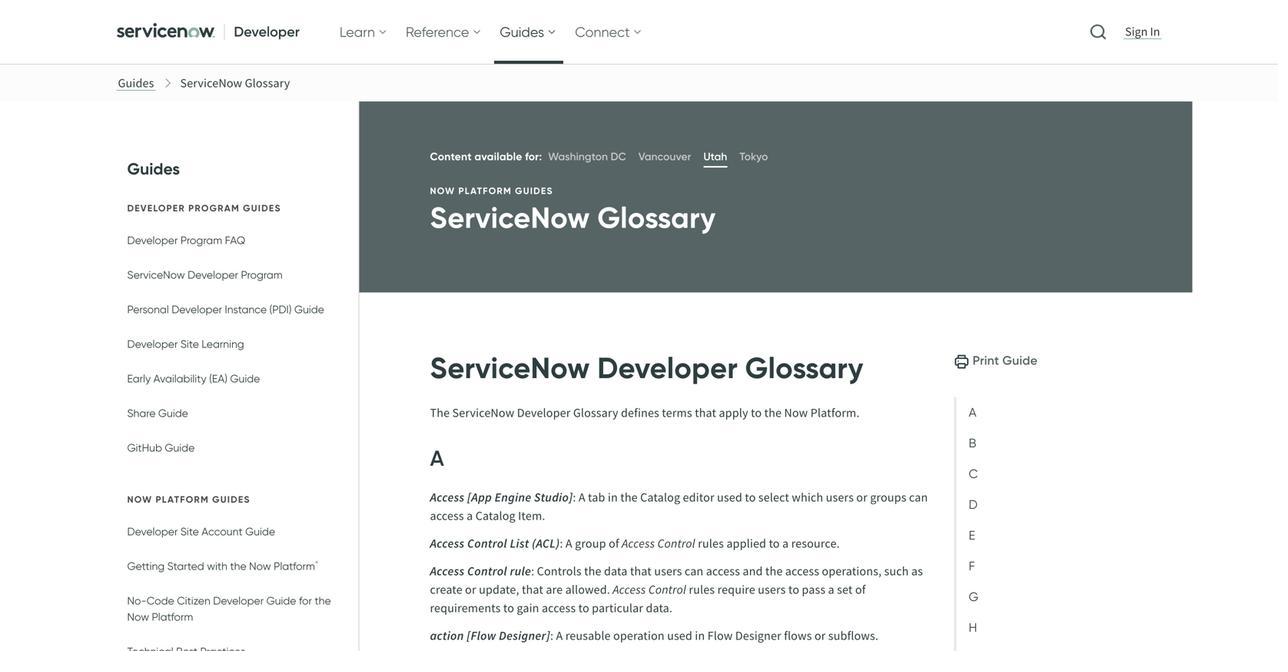 Task type: locate. For each thing, give the bounding box(es) containing it.
connect
[[575, 23, 630, 40]]

developer link
[[110, 0, 309, 64]]

servicenow glossary
[[180, 75, 290, 91]]

reference
[[406, 23, 469, 40]]

guides
[[500, 23, 545, 40]]

guides button
[[494, 0, 563, 64]]



Task type: vqa. For each thing, say whether or not it's contained in the screenshot.
Learn BUTTON
yes



Task type: describe. For each thing, give the bounding box(es) containing it.
learn button
[[334, 0, 394, 64]]

in
[[1151, 24, 1161, 39]]

sign in button
[[1123, 23, 1164, 40]]

reference button
[[400, 0, 488, 64]]

learn
[[340, 23, 375, 40]]

sign
[[1126, 24, 1148, 39]]

servicenow
[[180, 75, 242, 91]]

glossary
[[245, 75, 290, 91]]

sign in
[[1126, 24, 1161, 39]]

developer
[[234, 23, 300, 40]]

connect button
[[569, 0, 649, 64]]



